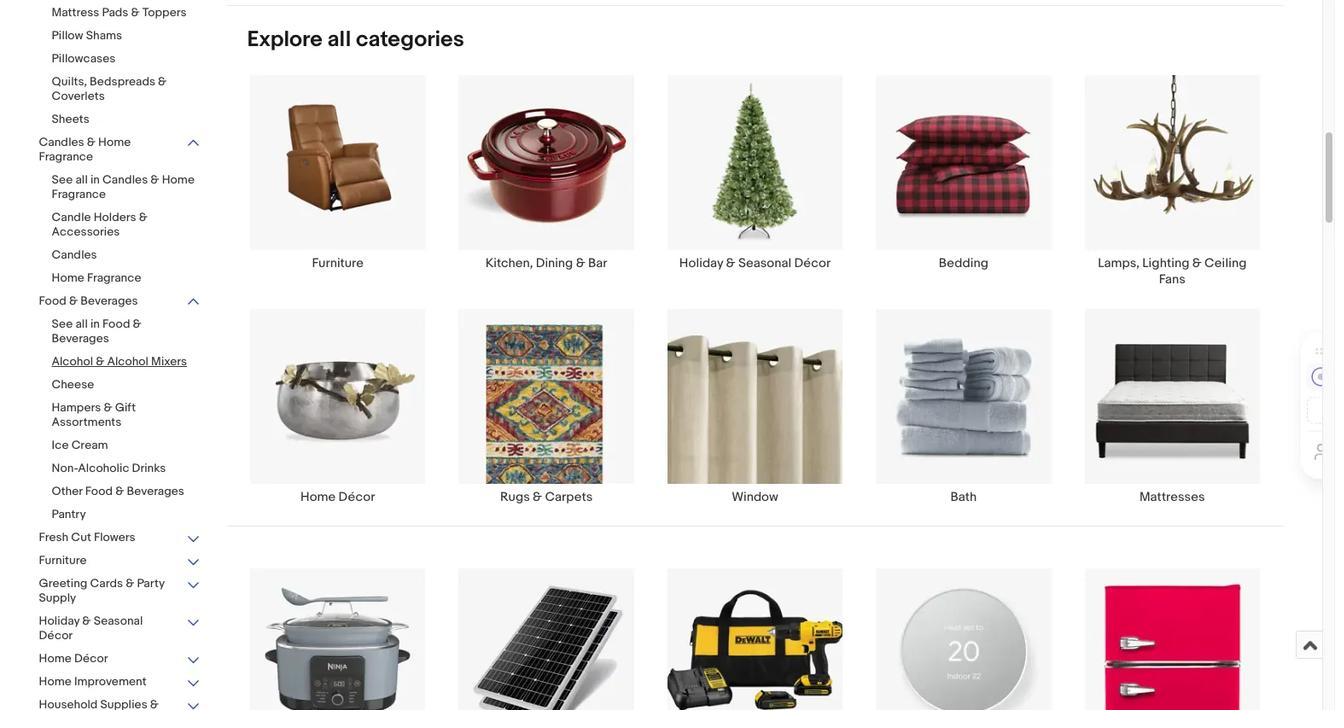 Task type: vqa. For each thing, say whether or not it's contained in the screenshot.
Décor
yes



Task type: describe. For each thing, give the bounding box(es) containing it.
cream
[[71, 438, 108, 453]]

fresh cut flowers button
[[39, 530, 201, 547]]

mattress
[[52, 5, 99, 20]]

sheets
[[52, 112, 89, 126]]

home décor button
[[39, 652, 201, 668]]

seasonal inside mattress pads & toppers pillow shams pillowcases quilts, bedspreads & coverlets sheets candles & home fragrance see all in candles & home fragrance candle holders & accessories candles home fragrance food & beverages see all in food & beverages alcohol & alcohol mixers cheese hampers & gift assortments ice cream non-alcoholic drinks other food & beverages pantry fresh cut flowers furniture greeting cards & party supply holiday & seasonal décor home décor home improvement
[[94, 614, 143, 629]]

2 vertical spatial all
[[76, 317, 88, 331]]

home décor
[[301, 489, 375, 506]]

ice cream link
[[52, 438, 201, 454]]

2 vertical spatial fragrance
[[87, 271, 141, 285]]

2 vertical spatial beverages
[[127, 484, 184, 499]]

pillowcases link
[[52, 51, 201, 67]]

0 vertical spatial fragrance
[[39, 149, 93, 164]]

ceiling
[[1205, 255, 1247, 271]]

non-
[[52, 461, 78, 476]]

candles link
[[52, 248, 201, 264]]

cut
[[71, 530, 91, 545]]

kitchen, dining & bar
[[486, 255, 608, 271]]

0 vertical spatial seasonal
[[739, 255, 792, 271]]

0 vertical spatial candles
[[39, 135, 84, 149]]

ice
[[52, 438, 69, 453]]

holiday & seasonal décor link
[[651, 74, 860, 288]]

mattress pads & toppers link
[[52, 5, 201, 21]]

non-alcoholic drinks link
[[52, 461, 201, 477]]

other food & beverages link
[[52, 484, 201, 500]]

2 in from the top
[[90, 317, 100, 331]]

kitchen,
[[486, 255, 533, 271]]

quilts, bedspreads & coverlets link
[[52, 74, 201, 105]]

categories
[[356, 26, 465, 53]]

fresh
[[39, 530, 69, 545]]

furniture link
[[234, 74, 442, 288]]

0 vertical spatial food
[[39, 294, 67, 308]]

window
[[732, 489, 779, 506]]

alcoholic
[[78, 461, 129, 476]]

rugs & carpets link
[[442, 308, 651, 506]]

1 vertical spatial food
[[103, 317, 130, 331]]

0 vertical spatial furniture
[[312, 255, 364, 271]]

home improvement button
[[39, 675, 201, 691]]

2 see from the top
[[52, 317, 73, 331]]

pillowcases
[[52, 51, 116, 66]]

accessories
[[52, 225, 120, 239]]

coverlets
[[52, 89, 105, 103]]

other
[[52, 484, 83, 499]]

sheets link
[[52, 112, 201, 128]]

quilts,
[[52, 74, 87, 89]]

bedding
[[939, 255, 989, 271]]

1 vertical spatial fragrance
[[52, 187, 106, 202]]

kitchen, dining & bar link
[[442, 74, 651, 288]]

pillow shams link
[[52, 28, 201, 44]]

pads
[[102, 5, 128, 20]]

holiday inside mattress pads & toppers pillow shams pillowcases quilts, bedspreads & coverlets sheets candles & home fragrance see all in candles & home fragrance candle holders & accessories candles home fragrance food & beverages see all in food & beverages alcohol & alcohol mixers cheese hampers & gift assortments ice cream non-alcoholic drinks other food & beverages pantry fresh cut flowers furniture greeting cards & party supply holiday & seasonal décor home décor home improvement
[[39, 614, 80, 629]]

2 vertical spatial food
[[85, 484, 113, 499]]

see all in food & beverages link
[[52, 317, 201, 348]]

lamps, lighting & ceiling fans
[[1098, 255, 1247, 288]]

pantry link
[[52, 507, 201, 523]]

improvement
[[74, 675, 146, 689]]

dining
[[536, 255, 573, 271]]

cheese link
[[52, 377, 201, 394]]

2 vertical spatial candles
[[52, 248, 97, 262]]

alcohol & alcohol mixers link
[[52, 354, 201, 371]]

mattresses link
[[1068, 308, 1277, 506]]

lamps, lighting & ceiling fans link
[[1068, 74, 1277, 288]]

shams
[[86, 28, 122, 43]]

cards
[[90, 576, 123, 591]]

greeting cards & party supply button
[[39, 576, 201, 607]]



Task type: locate. For each thing, give the bounding box(es) containing it.
1 horizontal spatial furniture
[[312, 255, 364, 271]]

0 vertical spatial holiday
[[680, 255, 724, 271]]

fragrance down sheets
[[39, 149, 93, 164]]

fragrance up food & beverages "dropdown button" on the left top of page
[[87, 271, 141, 285]]

2 alcohol from the left
[[107, 354, 149, 369]]

beverages down drinks
[[127, 484, 184, 499]]

window link
[[651, 308, 860, 506]]

see
[[52, 173, 73, 187], [52, 317, 73, 331]]

lighting
[[1143, 255, 1190, 271]]

0 vertical spatial see
[[52, 173, 73, 187]]

lamps,
[[1098, 255, 1140, 271]]

1 alcohol from the left
[[52, 354, 93, 369]]

holiday
[[680, 255, 724, 271], [39, 614, 80, 629]]

1 vertical spatial furniture
[[39, 553, 87, 568]]

alcohol
[[52, 354, 93, 369], [107, 354, 149, 369]]

1 see from the top
[[52, 173, 73, 187]]

candles down "accessories" on the left of page
[[52, 248, 97, 262]]

candles down candles & home fragrance dropdown button
[[103, 173, 148, 187]]

in down candles & home fragrance dropdown button
[[90, 173, 100, 187]]

0 vertical spatial in
[[90, 173, 100, 187]]

cheese
[[52, 377, 94, 392]]

explore
[[247, 26, 323, 53]]

see all in candles & home fragrance link
[[52, 173, 201, 203]]

assortments
[[52, 415, 121, 430]]

1 vertical spatial seasonal
[[94, 614, 143, 629]]

1 horizontal spatial holiday
[[680, 255, 724, 271]]

alcohol up cheese
[[52, 354, 93, 369]]

hampers
[[52, 401, 101, 415]]

candles & home fragrance button
[[39, 135, 201, 166]]

in down food & beverages "dropdown button" on the left top of page
[[90, 317, 100, 331]]

0 horizontal spatial holiday
[[39, 614, 80, 629]]

1 vertical spatial holiday
[[39, 614, 80, 629]]

0 vertical spatial all
[[328, 26, 351, 53]]

0 horizontal spatial alcohol
[[52, 354, 93, 369]]

0 vertical spatial beverages
[[81, 294, 138, 308]]

seasonal
[[739, 255, 792, 271], [94, 614, 143, 629]]

fragrance up candle
[[52, 187, 106, 202]]

home fragrance link
[[52, 271, 201, 287]]

home
[[98, 135, 131, 149], [162, 173, 195, 187], [52, 271, 84, 285], [301, 489, 336, 506], [39, 652, 72, 666], [39, 675, 72, 689]]

furniture
[[312, 255, 364, 271], [39, 553, 87, 568]]

beverages down home fragrance link at top left
[[81, 294, 138, 308]]

1 horizontal spatial seasonal
[[739, 255, 792, 271]]

holiday & seasonal décor
[[680, 255, 831, 271]]

mattress pads & toppers pillow shams pillowcases quilts, bedspreads & coverlets sheets candles & home fragrance see all in candles & home fragrance candle holders & accessories candles home fragrance food & beverages see all in food & beverages alcohol & alcohol mixers cheese hampers & gift assortments ice cream non-alcoholic drinks other food & beverages pantry fresh cut flowers furniture greeting cards & party supply holiday & seasonal décor home décor home improvement
[[39, 5, 195, 689]]

0 horizontal spatial seasonal
[[94, 614, 143, 629]]

see up cheese
[[52, 317, 73, 331]]

holiday & seasonal décor button
[[39, 614, 201, 645]]

furniture inside mattress pads & toppers pillow shams pillowcases quilts, bedspreads & coverlets sheets candles & home fragrance see all in candles & home fragrance candle holders & accessories candles home fragrance food & beverages see all in food & beverages alcohol & alcohol mixers cheese hampers & gift assortments ice cream non-alcoholic drinks other food & beverages pantry fresh cut flowers furniture greeting cards & party supply holiday & seasonal décor home décor home improvement
[[39, 553, 87, 568]]

supply
[[39, 591, 76, 605]]

pantry
[[52, 507, 86, 522]]

1 vertical spatial in
[[90, 317, 100, 331]]

in
[[90, 173, 100, 187], [90, 317, 100, 331]]

carpets
[[545, 489, 593, 506]]

holders
[[94, 210, 136, 225]]

toppers
[[142, 5, 187, 20]]

1 vertical spatial candles
[[103, 173, 148, 187]]

fans
[[1159, 271, 1186, 288]]

beverages up cheese
[[52, 331, 109, 346]]

pillow
[[52, 28, 83, 43]]

food
[[39, 294, 67, 308], [103, 317, 130, 331], [85, 484, 113, 499]]

all down food & beverages "dropdown button" on the left top of page
[[76, 317, 88, 331]]

mattresses
[[1140, 489, 1205, 506]]

bedspreads
[[90, 74, 155, 89]]

fragrance
[[39, 149, 93, 164], [52, 187, 106, 202], [87, 271, 141, 285]]

food down "accessories" on the left of page
[[39, 294, 67, 308]]

&
[[131, 5, 140, 20], [158, 74, 167, 89], [87, 135, 96, 149], [151, 173, 159, 187], [139, 210, 148, 225], [576, 255, 586, 271], [726, 255, 736, 271], [1193, 255, 1202, 271], [69, 294, 78, 308], [133, 317, 142, 331], [96, 354, 104, 369], [104, 401, 112, 415], [115, 484, 124, 499], [533, 489, 542, 506], [126, 576, 134, 591], [82, 614, 91, 629]]

décor
[[795, 255, 831, 271], [339, 489, 375, 506], [39, 629, 73, 643], [74, 652, 108, 666]]

greeting
[[39, 576, 87, 591]]

bar
[[588, 255, 608, 271]]

home décor link
[[234, 308, 442, 506]]

candle
[[52, 210, 91, 225]]

rugs & carpets
[[500, 489, 593, 506]]

rugs
[[500, 489, 530, 506]]

bath link
[[860, 308, 1068, 506]]

1 vertical spatial beverages
[[52, 331, 109, 346]]

explore all categories
[[247, 26, 465, 53]]

bath
[[951, 489, 977, 506]]

see up candle
[[52, 173, 73, 187]]

candles
[[39, 135, 84, 149], [103, 173, 148, 187], [52, 248, 97, 262]]

all up candle
[[76, 173, 88, 187]]

& inside lamps, lighting & ceiling fans
[[1193, 255, 1202, 271]]

food down alcoholic
[[85, 484, 113, 499]]

candle holders & accessories link
[[52, 210, 201, 241]]

all
[[328, 26, 351, 53], [76, 173, 88, 187], [76, 317, 88, 331]]

drinks
[[132, 461, 166, 476]]

furniture button
[[39, 553, 201, 570]]

flowers
[[94, 530, 135, 545]]

food & beverages button
[[39, 294, 201, 310]]

beverages
[[81, 294, 138, 308], [52, 331, 109, 346], [127, 484, 184, 499]]

1 in from the top
[[90, 173, 100, 187]]

bedding link
[[860, 74, 1068, 288]]

all right explore
[[328, 26, 351, 53]]

food down food & beverages "dropdown button" on the left top of page
[[103, 317, 130, 331]]

gift
[[115, 401, 136, 415]]

1 horizontal spatial alcohol
[[107, 354, 149, 369]]

mixers
[[151, 354, 187, 369]]

1 vertical spatial see
[[52, 317, 73, 331]]

hampers & gift assortments link
[[52, 401, 201, 431]]

1 vertical spatial all
[[76, 173, 88, 187]]

0 horizontal spatial furniture
[[39, 553, 87, 568]]

candles down sheets
[[39, 135, 84, 149]]

party
[[137, 576, 165, 591]]

alcohol up 'cheese' link
[[107, 354, 149, 369]]



